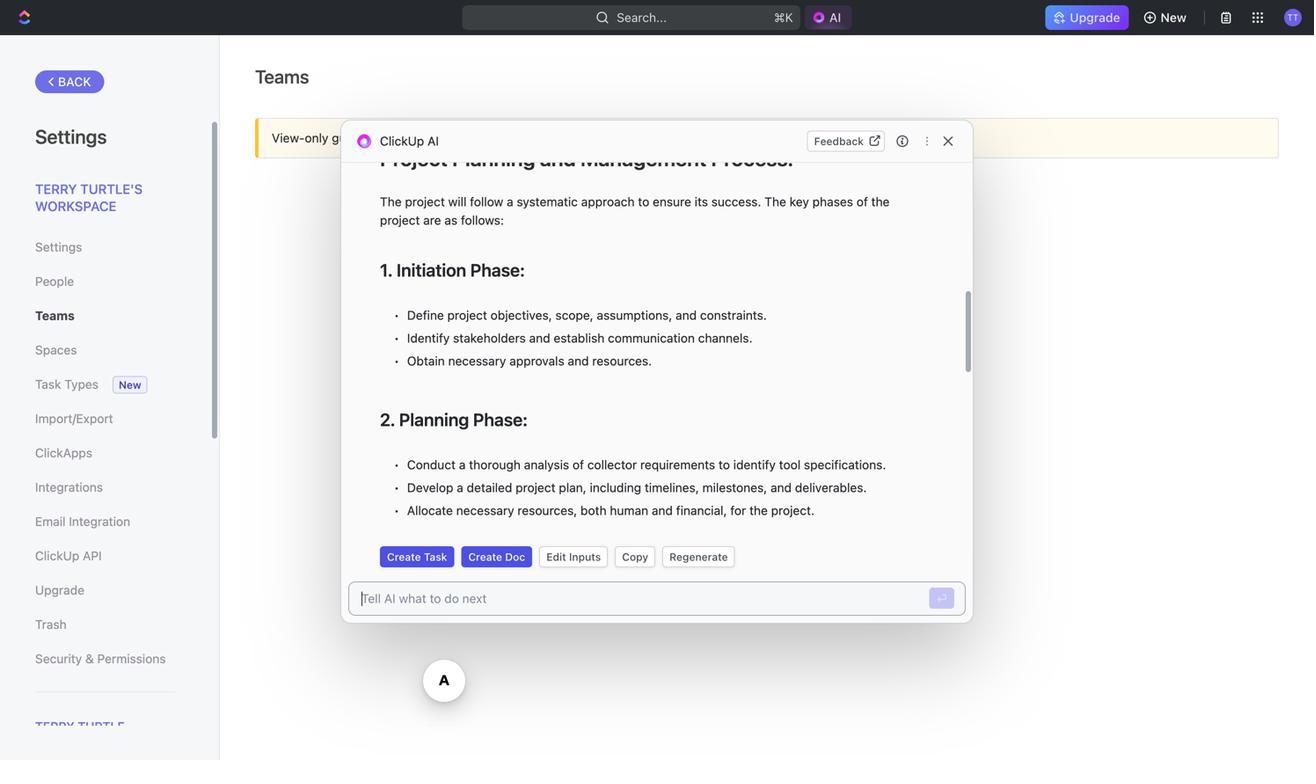 Task type: describe. For each thing, give the bounding box(es) containing it.
terry turtle's workspace
[[35, 181, 143, 214]]

thorough
[[469, 458, 521, 472]]

create for create task
[[387, 551, 421, 563]]

create task button
[[380, 547, 455, 568]]

&
[[85, 652, 94, 666]]

project inside define project objectives, scope, assumptions, and constraints. identify stakeholders and establish communication channels. obtain necessary approvals and resources.
[[448, 308, 488, 323]]

clickup api
[[35, 549, 102, 563]]

phase: for 1. initiation phase:
[[471, 260, 525, 280]]

ensure
[[653, 195, 692, 209]]

plan,
[[559, 481, 587, 495]]

constraints.
[[701, 308, 767, 323]]

both
[[581, 503, 607, 518]]

edit inputs button
[[540, 547, 608, 568]]

requirements
[[641, 458, 716, 472]]

new inside button
[[1161, 10, 1187, 25]]

automatically
[[538, 131, 613, 145]]

clickapps
[[35, 446, 92, 460]]

1 settings from the top
[[35, 125, 107, 148]]

integrations link
[[35, 473, 175, 503]]

the inside conduct a thorough analysis of collector requirements to identify tool specifications. develop a detailed project plan, including timelines, milestones, and deliverables. allocate necessary resources, both human and financial, for the project.
[[750, 503, 768, 518]]

terry for terry turtle
[[35, 720, 74, 734]]

scope,
[[556, 308, 594, 323]]

teams inside teams link
[[35, 308, 75, 323]]

back
[[58, 74, 91, 89]]

only
[[305, 131, 329, 145]]

assumptions,
[[597, 308, 673, 323]]

clickup ai
[[380, 134, 439, 148]]

develop
[[407, 481, 454, 495]]

2 vertical spatial a
[[457, 481, 464, 495]]

workspace
[[35, 198, 117, 214]]

a inside the project will follow a systematic approach to ensure its success. the key phases of the project are as follows:
[[507, 195, 514, 209]]

1 vertical spatial a
[[459, 458, 466, 472]]

edit inputs
[[547, 551, 601, 563]]

identify
[[734, 458, 776, 472]]

⌘k
[[775, 10, 794, 25]]

terry turtle
[[35, 720, 125, 734]]

permissions
[[97, 652, 166, 666]]

to inside the project will follow a systematic approach to ensure its success. the key phases of the project are as follows:
[[638, 195, 650, 209]]

task types
[[35, 377, 99, 392]]

obtain
[[407, 354, 445, 368]]

clickup for clickup api
[[35, 549, 79, 563]]

edit
[[547, 551, 567, 563]]

people link
[[35, 267, 175, 297]]

new inside 'settings' "element"
[[119, 379, 141, 391]]

its
[[695, 195, 709, 209]]

initiation
[[397, 260, 467, 280]]

and down tool
[[771, 481, 792, 495]]

project planning and management process:
[[380, 146, 794, 171]]

search...
[[617, 10, 667, 25]]

spaces link
[[35, 335, 175, 365]]

back link
[[35, 70, 104, 93]]

security & permissions link
[[35, 644, 175, 674]]

including
[[590, 481, 642, 495]]

regenerate button
[[663, 547, 735, 568]]

approach
[[582, 195, 635, 209]]

security & permissions
[[35, 652, 166, 666]]

inputs
[[569, 551, 601, 563]]

systematic
[[517, 195, 578, 209]]

doc
[[505, 551, 526, 563]]

detailed
[[467, 481, 513, 495]]

new button
[[1137, 4, 1198, 32]]

are inside the project will follow a systematic approach to ensure its success. the key phases of the project are as follows:
[[424, 213, 441, 228]]

0 vertical spatial are
[[400, 131, 418, 145]]

copy button
[[615, 547, 656, 568]]

necessary inside conduct a thorough analysis of collector requirements to identify tool specifications. develop a detailed project plan, including timelines, milestones, and deliverables. allocate necessary resources, both human and financial, for the project.
[[457, 503, 515, 518]]

1.
[[380, 260, 393, 280]]

management
[[581, 146, 707, 171]]

1 the from the left
[[380, 195, 402, 209]]

phases
[[813, 195, 854, 209]]

and up approvals
[[529, 331, 551, 345]]

as
[[445, 213, 458, 228]]

settings link
[[35, 232, 175, 262]]

the inside the project will follow a systematic approach to ensure its success. the key phases of the project are as follows:
[[872, 195, 890, 209]]

⏎ button
[[930, 588, 955, 609]]

1 vertical spatial teams
[[476, 131, 513, 145]]

planning for and
[[453, 146, 536, 171]]

timelines,
[[645, 481, 700, 495]]

1 horizontal spatial upgrade
[[1071, 10, 1121, 25]]

project left as
[[380, 213, 420, 228]]

resources,
[[518, 503, 578, 518]]

spaces
[[35, 343, 77, 357]]

trash link
[[35, 610, 175, 640]]

deliverables.
[[796, 481, 867, 495]]

human
[[610, 503, 649, 518]]

teams link
[[35, 301, 175, 331]]



Task type: locate. For each thing, give the bounding box(es) containing it.
teams down people
[[35, 308, 75, 323]]

define
[[407, 308, 444, 323]]

establish
[[554, 331, 605, 345]]

0 vertical spatial task
[[35, 377, 61, 392]]

0 horizontal spatial create
[[387, 551, 421, 563]]

feedback button
[[808, 131, 885, 152]]

to left the paid
[[695, 131, 706, 145]]

1 horizontal spatial will
[[516, 131, 534, 145]]

2 terry from the top
[[35, 720, 74, 734]]

necessary
[[448, 354, 506, 368], [457, 503, 515, 518]]

0 horizontal spatial upgrade link
[[35, 576, 175, 606]]

1 horizontal spatial task
[[424, 551, 447, 563]]

1 horizontal spatial create
[[469, 551, 503, 563]]

upgrade
[[1071, 10, 1121, 25], [35, 583, 84, 598]]

planning up 'follow'
[[453, 146, 536, 171]]

0 vertical spatial new
[[1161, 10, 1187, 25]]

1 vertical spatial planning
[[399, 409, 469, 430]]

stakeholders
[[453, 331, 526, 345]]

1 vertical spatial new
[[119, 379, 141, 391]]

upgrade link
[[1046, 5, 1130, 30], [35, 576, 175, 606]]

project
[[405, 195, 445, 209], [380, 213, 420, 228], [448, 308, 488, 323], [516, 481, 556, 495]]

specifications.
[[804, 458, 887, 472]]

the project will follow a systematic approach to ensure its success. the key phases of the project are as follows:
[[380, 195, 894, 228]]

clickup api link
[[35, 541, 175, 571]]

task inside button
[[424, 551, 447, 563]]

collector
[[588, 458, 637, 472]]

upgrade down clickup api
[[35, 583, 84, 598]]

a left detailed
[[457, 481, 464, 495]]

necessary down stakeholders
[[448, 354, 506, 368]]

planning for phase:
[[399, 409, 469, 430]]

settings down back "link"
[[35, 125, 107, 148]]

1 vertical spatial upgrade
[[35, 583, 84, 598]]

create task
[[387, 551, 447, 563]]

a
[[507, 195, 514, 209], [459, 458, 466, 472], [457, 481, 464, 495]]

converted
[[634, 131, 691, 145]]

will
[[516, 131, 534, 145], [449, 195, 467, 209]]

be
[[617, 131, 631, 145]]

to right added
[[461, 131, 472, 145]]

a right conduct
[[459, 458, 466, 472]]

are left as
[[424, 213, 441, 228]]

0 vertical spatial of
[[857, 195, 869, 209]]

of inside the project will follow a systematic approach to ensure its success. the key phases of the project are as follows:
[[857, 195, 869, 209]]

1 horizontal spatial the
[[765, 195, 787, 209]]

turtle
[[78, 720, 125, 734]]

0 vertical spatial settings
[[35, 125, 107, 148]]

1 vertical spatial upgrade link
[[35, 576, 175, 606]]

1 horizontal spatial of
[[857, 195, 869, 209]]

task inside 'settings' "element"
[[35, 377, 61, 392]]

2 horizontal spatial new
[[1161, 10, 1187, 25]]

tool
[[780, 458, 801, 472]]

security
[[35, 652, 82, 666]]

task left types
[[35, 377, 61, 392]]

1 vertical spatial terry
[[35, 720, 74, 734]]

create for create doc
[[469, 551, 503, 563]]

0 vertical spatial upgrade link
[[1046, 5, 1130, 30]]

0 horizontal spatial the
[[750, 503, 768, 518]]

more
[[817, 131, 846, 145]]

create down the allocate
[[387, 551, 421, 563]]

0 vertical spatial planning
[[453, 146, 536, 171]]

paid
[[710, 131, 734, 145]]

a right 'follow'
[[507, 195, 514, 209]]

0 vertical spatial clickup
[[380, 134, 424, 148]]

who
[[373, 131, 397, 145]]

1 vertical spatial clickup
[[35, 549, 79, 563]]

necessary inside define project objectives, scope, assumptions, and constraints. identify stakeholders and establish communication channels. obtain necessary approvals and resources.
[[448, 354, 506, 368]]

are up project on the top of page
[[400, 131, 418, 145]]

2 vertical spatial teams
[[35, 308, 75, 323]]

0 vertical spatial necessary
[[448, 354, 506, 368]]

copy
[[622, 551, 649, 563]]

1 horizontal spatial teams
[[255, 66, 309, 88]]

create left doc
[[469, 551, 503, 563]]

settings element
[[0, 35, 220, 760]]

regenerate
[[670, 551, 728, 563]]

terry left the turtle at the left of page
[[35, 720, 74, 734]]

1 vertical spatial necessary
[[457, 503, 515, 518]]

integration
[[69, 514, 130, 529]]

2 settings from the top
[[35, 240, 82, 254]]

upgrade inside 'settings' "element"
[[35, 583, 84, 598]]

the left key
[[765, 195, 787, 209]]

to up milestones,
[[719, 458, 730, 472]]

0 vertical spatial terry
[[35, 181, 77, 197]]

channels.
[[699, 331, 753, 345]]

learn
[[782, 131, 814, 145]]

Tell AI what to do next text field
[[362, 590, 918, 608]]

0 horizontal spatial teams
[[35, 308, 75, 323]]

resources.
[[593, 354, 652, 368]]

import/export
[[35, 411, 113, 426]]

and down view-only guests who are added to teams will automatically be converted to paid guests. learn more
[[540, 146, 576, 171]]

turtle's
[[80, 181, 143, 197]]

and down establish at the top of the page
[[568, 354, 589, 368]]

0 horizontal spatial are
[[400, 131, 418, 145]]

will left automatically
[[516, 131, 534, 145]]

2.
[[380, 409, 395, 430]]

0 vertical spatial the
[[872, 195, 890, 209]]

terry up workspace
[[35, 181, 77, 197]]

key
[[790, 195, 810, 209]]

and
[[540, 146, 576, 171], [676, 308, 697, 323], [529, 331, 551, 345], [568, 354, 589, 368], [771, 481, 792, 495], [652, 503, 673, 518]]

clickapps link
[[35, 438, 175, 468]]

1 horizontal spatial upgrade link
[[1046, 5, 1130, 30]]

necessary down detailed
[[457, 503, 515, 518]]

upgrade link left new button
[[1046, 5, 1130, 30]]

process:
[[712, 146, 794, 171]]

learn more link
[[782, 131, 846, 145]]

1 vertical spatial the
[[750, 503, 768, 518]]

1 vertical spatial settings
[[35, 240, 82, 254]]

identify
[[407, 331, 450, 345]]

view-only guests who are added to teams will automatically be converted to paid guests. learn more
[[272, 131, 846, 145]]

upgrade link up "trash" link
[[35, 576, 175, 606]]

conduct a thorough analysis of collector requirements to identify tool specifications. develop a detailed project plan, including timelines, milestones, and deliverables. allocate necessary resources, both human and financial, for the project.
[[407, 458, 887, 518]]

1 vertical spatial of
[[573, 458, 584, 472]]

analysis
[[524, 458, 570, 472]]

milestones,
[[703, 481, 768, 495]]

project inside conduct a thorough analysis of collector requirements to identify tool specifications. develop a detailed project plan, including timelines, milestones, and deliverables. allocate necessary resources, both human and financial, for the project.
[[516, 481, 556, 495]]

⏎
[[937, 592, 948, 605]]

1 horizontal spatial clickup
[[380, 134, 424, 148]]

the right for
[[750, 503, 768, 518]]

terry inside terry turtle's workspace
[[35, 181, 77, 197]]

the right phases
[[872, 195, 890, 209]]

2 the from the left
[[765, 195, 787, 209]]

define project objectives, scope, assumptions, and constraints. identify stakeholders and establish communication channels. obtain necessary approvals and resources.
[[407, 308, 767, 368]]

clickup inside 'settings' "element"
[[35, 549, 79, 563]]

will up as
[[449, 195, 467, 209]]

are
[[400, 131, 418, 145], [424, 213, 441, 228]]

the down project on the top of page
[[380, 195, 402, 209]]

0 horizontal spatial of
[[573, 458, 584, 472]]

guests
[[332, 131, 370, 145]]

of inside conduct a thorough analysis of collector requirements to identify tool specifications. develop a detailed project plan, including timelines, milestones, and deliverables. allocate necessary resources, both human and financial, for the project.
[[573, 458, 584, 472]]

task down the allocate
[[424, 551, 447, 563]]

trash
[[35, 617, 67, 632]]

1 create from the left
[[387, 551, 421, 563]]

phase: up thorough
[[473, 409, 528, 430]]

0 vertical spatial phase:
[[471, 260, 525, 280]]

2 horizontal spatial teams
[[476, 131, 513, 145]]

new
[[1161, 10, 1187, 25], [119, 379, 141, 391], [741, 466, 769, 482]]

create inside 'button'
[[469, 551, 503, 563]]

added
[[422, 131, 458, 145]]

project
[[380, 146, 448, 171]]

of up the "plan,"
[[573, 458, 584, 472]]

0 vertical spatial will
[[516, 131, 534, 145]]

1 vertical spatial task
[[424, 551, 447, 563]]

conduct
[[407, 458, 456, 472]]

0 vertical spatial teams
[[255, 66, 309, 88]]

create doc
[[469, 551, 526, 563]]

1 horizontal spatial new
[[741, 466, 769, 482]]

terry for terry turtle's workspace
[[35, 181, 77, 197]]

0 horizontal spatial task
[[35, 377, 61, 392]]

project up stakeholders
[[448, 308, 488, 323]]

project up as
[[405, 195, 445, 209]]

guests.
[[737, 131, 779, 145]]

1 vertical spatial phase:
[[473, 409, 528, 430]]

integrations
[[35, 480, 103, 495]]

approvals
[[510, 354, 565, 368]]

create inside button
[[387, 551, 421, 563]]

teams right added
[[476, 131, 513, 145]]

+ new team
[[729, 466, 805, 482]]

clickup left 'ai'
[[380, 134, 424, 148]]

feedback
[[815, 135, 864, 147]]

email
[[35, 514, 66, 529]]

0 horizontal spatial will
[[449, 195, 467, 209]]

teams
[[255, 66, 309, 88], [476, 131, 513, 145], [35, 308, 75, 323]]

of right phases
[[857, 195, 869, 209]]

0 vertical spatial upgrade
[[1071, 10, 1121, 25]]

+
[[729, 466, 738, 482]]

0 horizontal spatial new
[[119, 379, 141, 391]]

teams up view-
[[255, 66, 309, 88]]

financial,
[[677, 503, 727, 518]]

and down timelines,
[[652, 503, 673, 518]]

to left ensure
[[638, 195, 650, 209]]

2 create from the left
[[469, 551, 503, 563]]

planning up conduct
[[399, 409, 469, 430]]

types
[[64, 377, 99, 392]]

settings
[[35, 125, 107, 148], [35, 240, 82, 254]]

settings up people
[[35, 240, 82, 254]]

project down analysis
[[516, 481, 556, 495]]

clickup for clickup ai
[[380, 134, 424, 148]]

1 terry from the top
[[35, 181, 77, 197]]

2. planning phase:
[[380, 409, 528, 430]]

follows:
[[461, 213, 504, 228]]

and up communication
[[676, 308, 697, 323]]

0 horizontal spatial clickup
[[35, 549, 79, 563]]

communication
[[608, 331, 695, 345]]

clickup left the api
[[35, 549, 79, 563]]

1 vertical spatial are
[[424, 213, 441, 228]]

api
[[83, 549, 102, 563]]

0 vertical spatial a
[[507, 195, 514, 209]]

0 horizontal spatial upgrade
[[35, 583, 84, 598]]

view-
[[272, 131, 305, 145]]

ai
[[428, 134, 439, 148]]

import/export link
[[35, 404, 175, 434]]

2 vertical spatial new
[[741, 466, 769, 482]]

will inside the project will follow a systematic approach to ensure its success. the key phases of the project are as follows:
[[449, 195, 467, 209]]

phase: for 2. planning phase:
[[473, 409, 528, 430]]

upgrade left new button
[[1071, 10, 1121, 25]]

phase: up objectives,
[[471, 260, 525, 280]]

1 horizontal spatial are
[[424, 213, 441, 228]]

0 horizontal spatial the
[[380, 195, 402, 209]]

email integration
[[35, 514, 130, 529]]

1 vertical spatial will
[[449, 195, 467, 209]]

settings inside settings link
[[35, 240, 82, 254]]

the
[[872, 195, 890, 209], [750, 503, 768, 518]]

to inside conduct a thorough analysis of collector requirements to identify tool specifications. develop a detailed project plan, including timelines, milestones, and deliverables. allocate necessary resources, both human and financial, for the project.
[[719, 458, 730, 472]]

1 horizontal spatial the
[[872, 195, 890, 209]]

email integration link
[[35, 507, 175, 537]]



Task type: vqa. For each thing, say whether or not it's contained in the screenshot.
Team Space link to the right
no



